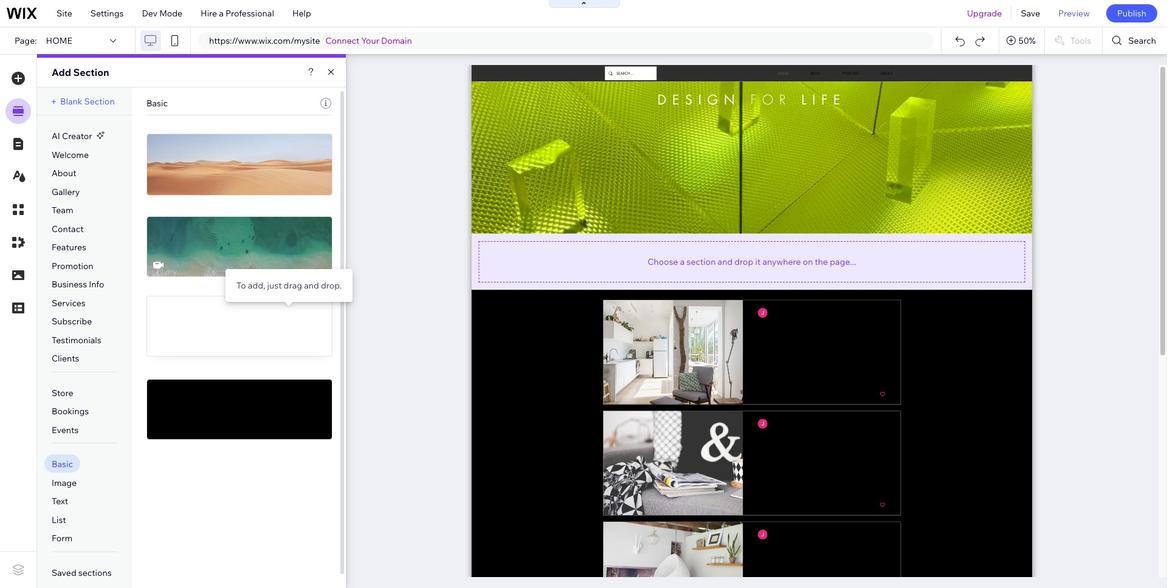 Task type: vqa. For each thing, say whether or not it's contained in the screenshot.
the top external
no



Task type: locate. For each thing, give the bounding box(es) containing it.
help
[[292, 8, 311, 19]]

business
[[52, 279, 87, 290]]

services
[[52, 298, 86, 309]]

1 horizontal spatial basic
[[147, 98, 168, 109]]

section for add section
[[73, 66, 109, 78]]

text
[[52, 496, 68, 507]]

section for blank section
[[84, 96, 115, 107]]

tools button
[[1045, 27, 1103, 54]]

a
[[219, 8, 224, 19], [680, 256, 685, 267]]

welcome
[[52, 149, 89, 160]]

a right hire
[[219, 8, 224, 19]]

section right the blank
[[84, 96, 115, 107]]

to add, just drag and drop.
[[237, 280, 342, 291]]

1 vertical spatial section
[[84, 96, 115, 107]]

drop.
[[321, 280, 342, 291]]

1 horizontal spatial a
[[680, 256, 685, 267]]

0 vertical spatial section
[[73, 66, 109, 78]]

choose a section and drop it anywhere on the page...
[[648, 256, 857, 267]]

add
[[52, 66, 71, 78]]

upgrade
[[968, 8, 1003, 19]]

section up blank section
[[73, 66, 109, 78]]

a for section
[[680, 256, 685, 267]]

section
[[73, 66, 109, 78], [84, 96, 115, 107]]

0 horizontal spatial basic
[[52, 459, 73, 470]]

subscribe
[[52, 316, 92, 327]]

just
[[267, 280, 282, 291]]

home
[[46, 35, 72, 46]]

1 horizontal spatial and
[[718, 256, 733, 267]]

promotion
[[52, 261, 93, 272]]

list
[[52, 515, 66, 526]]

drag
[[284, 280, 302, 291]]

0 horizontal spatial and
[[304, 280, 319, 291]]

0 vertical spatial a
[[219, 8, 224, 19]]

and left drop
[[718, 256, 733, 267]]

0 horizontal spatial a
[[219, 8, 224, 19]]

saved sections
[[52, 568, 112, 579]]

basic
[[147, 98, 168, 109], [52, 459, 73, 470]]

gallery
[[52, 186, 80, 197]]

on
[[803, 256, 813, 267]]

sections
[[78, 568, 112, 579]]

1 vertical spatial and
[[304, 280, 319, 291]]

preview button
[[1050, 0, 1100, 27]]

and
[[718, 256, 733, 267], [304, 280, 319, 291]]

choose
[[648, 256, 679, 267]]

1 vertical spatial a
[[680, 256, 685, 267]]

search
[[1129, 35, 1157, 46]]

it
[[756, 256, 761, 267]]

drop
[[735, 256, 754, 267]]

anywhere
[[763, 256, 801, 267]]

50% button
[[1000, 27, 1045, 54]]

preview
[[1059, 8, 1091, 19]]

search button
[[1104, 27, 1168, 54]]

the
[[815, 256, 829, 267]]

store
[[52, 388, 73, 399]]

and right the drag
[[304, 280, 319, 291]]

events
[[52, 425, 79, 436]]

site
[[57, 8, 72, 19]]

page...
[[830, 256, 857, 267]]

to
[[237, 280, 246, 291]]

a left section
[[680, 256, 685, 267]]

https://www.wix.com/mysite connect your domain
[[209, 35, 412, 46]]

about
[[52, 168, 76, 179]]

save
[[1021, 8, 1041, 19]]

mode
[[159, 8, 183, 19]]



Task type: describe. For each thing, give the bounding box(es) containing it.
contact
[[52, 224, 84, 235]]

add section
[[52, 66, 109, 78]]

image
[[52, 478, 77, 489]]

testimonials
[[52, 335, 101, 346]]

a for professional
[[219, 8, 224, 19]]

section
[[687, 256, 716, 267]]

https://www.wix.com/mysite
[[209, 35, 320, 46]]

dev
[[142, 8, 158, 19]]

ai creator
[[52, 131, 92, 142]]

0 vertical spatial basic
[[147, 98, 168, 109]]

saved
[[52, 568, 76, 579]]

clients
[[52, 354, 79, 364]]

tools
[[1071, 35, 1092, 46]]

form
[[52, 534, 72, 545]]

hire a professional
[[201, 8, 274, 19]]

domain
[[381, 35, 412, 46]]

publish button
[[1107, 4, 1158, 23]]

blank section
[[60, 96, 115, 107]]

hire
[[201, 8, 217, 19]]

info
[[89, 279, 104, 290]]

business info
[[52, 279, 104, 290]]

ai
[[52, 131, 60, 142]]

professional
[[226, 8, 274, 19]]

add,
[[248, 280, 265, 291]]

dev mode
[[142, 8, 183, 19]]

publish
[[1118, 8, 1147, 19]]

team
[[52, 205, 73, 216]]

bookings
[[52, 406, 89, 417]]

connect
[[326, 35, 360, 46]]

blank
[[60, 96, 82, 107]]

features
[[52, 242, 86, 253]]

0 vertical spatial and
[[718, 256, 733, 267]]

1 vertical spatial basic
[[52, 459, 73, 470]]

your
[[362, 35, 379, 46]]

creator
[[62, 131, 92, 142]]

settings
[[91, 8, 124, 19]]

50%
[[1019, 35, 1036, 46]]

save button
[[1012, 0, 1050, 27]]



